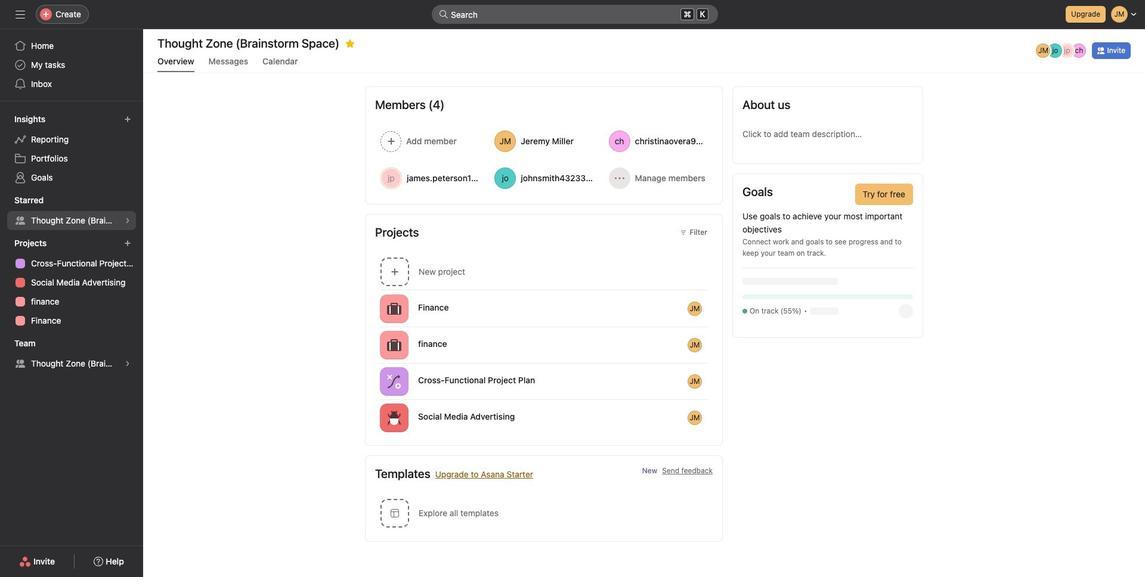 Task type: locate. For each thing, give the bounding box(es) containing it.
1 vertical spatial briefcase image
[[387, 338, 401, 352]]

briefcase image
[[387, 301, 401, 316], [387, 338, 401, 352]]

4 list item from the top
[[366, 400, 722, 436]]

line_and_symbols image
[[387, 374, 401, 389]]

list item
[[366, 290, 722, 327], [366, 327, 722, 363], [366, 363, 722, 400], [366, 400, 722, 436]]

None field
[[432, 5, 718, 24]]

bug image
[[387, 411, 401, 425]]

see details, thought zone (brainstorm space) image inside the teams element
[[124, 360, 131, 367]]

global element
[[0, 29, 143, 101]]

2 briefcase image from the top
[[387, 338, 401, 352]]

0 vertical spatial briefcase image
[[387, 301, 401, 316]]

see details, thought zone (brainstorm space) image
[[124, 217, 131, 224], [124, 360, 131, 367]]

see details, thought zone (brainstorm space) image inside the starred element
[[124, 217, 131, 224]]

2 see details, thought zone (brainstorm space) image from the top
[[124, 360, 131, 367]]

1 see details, thought zone (brainstorm space) image from the top
[[124, 217, 131, 224]]

0 vertical spatial see details, thought zone (brainstorm space) image
[[124, 217, 131, 224]]

prominent image
[[439, 10, 448, 19]]

1 vertical spatial see details, thought zone (brainstorm space) image
[[124, 360, 131, 367]]



Task type: describe. For each thing, give the bounding box(es) containing it.
3 list item from the top
[[366, 363, 722, 400]]

1 list item from the top
[[366, 290, 722, 327]]

Search tasks, projects, and more text field
[[432, 5, 718, 24]]

see details, thought zone (brainstorm space) image for the teams element
[[124, 360, 131, 367]]

starred element
[[0, 190, 143, 233]]

new project or portfolio image
[[124, 240, 131, 247]]

projects element
[[0, 233, 143, 333]]

insights element
[[0, 109, 143, 190]]

hide sidebar image
[[16, 10, 25, 19]]

see details, thought zone (brainstorm space) image for the starred element
[[124, 217, 131, 224]]

1 briefcase image from the top
[[387, 301, 401, 316]]

new insights image
[[124, 116, 131, 123]]

filter projects image
[[680, 229, 687, 236]]

teams element
[[0, 333, 143, 376]]

remove from starred image
[[345, 39, 355, 48]]

2 list item from the top
[[366, 327, 722, 363]]



Task type: vqa. For each thing, say whether or not it's contained in the screenshot.
Projects 'element'
yes



